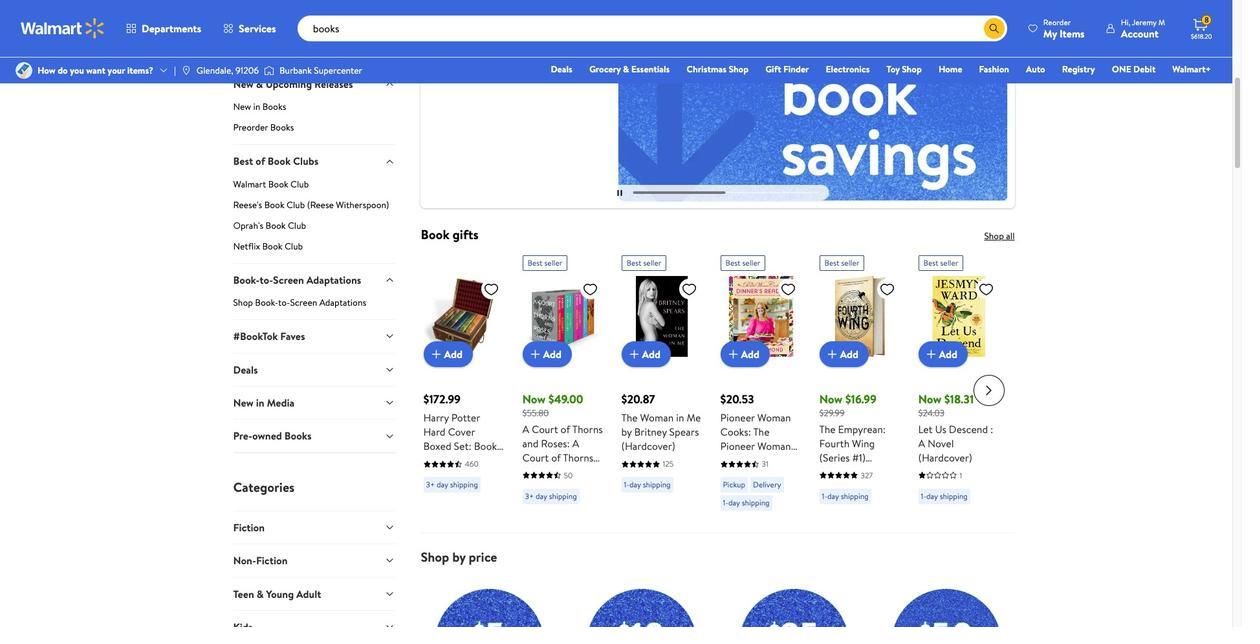 Task type: describe. For each thing, give the bounding box(es) containing it.
shop right toy
[[902, 63, 922, 76]]

burbank
[[280, 64, 312, 77]]

book for netflix
[[262, 240, 282, 253]]

#booktok
[[233, 329, 278, 344]]

christmas
[[687, 63, 727, 76]]

books inside $172.99 harry potter hard cover boxed set: books #1-7
[[474, 440, 501, 454]]

add button for $16.99
[[819, 342, 869, 368]]

day down 'novel'
[[927, 491, 938, 502]]

non-
[[233, 554, 256, 568]]

reese's
[[233, 199, 262, 211]]

potter
[[451, 411, 480, 425]]

1 vertical spatial court
[[522, 451, 549, 465]]

(paperback)
[[522, 508, 576, 522]]

& for new
[[256, 77, 263, 91]]

want
[[86, 64, 105, 77]]

day for the
[[630, 480, 641, 491]]

5 seller from the left
[[940, 258, 958, 269]]

3+ for harry
[[426, 480, 435, 491]]

7
[[437, 454, 442, 468]]

new in books link
[[233, 101, 395, 119]]

327
[[861, 470, 873, 481]]

|
[[174, 64, 176, 77]]

1 vertical spatial sellers
[[275, 44, 301, 57]]

reorder my items
[[1044, 16, 1085, 40]]

$20.53 pioneer woman cooks: the pioneer woman cooks--dinner's ready! (hardcover)
[[720, 392, 793, 497]]

roses:
[[541, 437, 570, 451]]

add to favorites list, let us descend : a novel (hardcover) image
[[979, 282, 994, 298]]

screen inside the shop book-to-screen adaptations link
[[290, 296, 317, 309]]

(hardcover) inside $20.53 pioneer woman cooks: the pioneer woman cooks--dinner's ready! (hardcover)
[[720, 482, 774, 497]]

shop for shop book-to-screen adaptations
[[233, 296, 253, 309]]

$55.80
[[522, 407, 549, 420]]

best seller for pioneer
[[726, 258, 760, 269]]

pause image
[[618, 190, 622, 196]]

gift finder link
[[760, 62, 815, 76]]

in for books
[[253, 101, 260, 114]]

add button for the
[[621, 342, 671, 368]]

pre-owned books
[[233, 429, 312, 443]]

hi,
[[1121, 16, 1131, 27]]

shop all
[[984, 230, 1015, 243]]

seller for $16.99
[[841, 258, 859, 269]]

grocery & essentials link
[[584, 62, 676, 76]]

the empyrean: fourth wing (series #1) (hardcover) image
[[819, 277, 900, 357]]

us
[[935, 422, 947, 437]]

walmart+
[[1173, 63, 1211, 76]]

new in media button
[[233, 386, 395, 420]]

50
[[564, 470, 573, 481]]

jeremy
[[1132, 16, 1157, 27]]

account
[[1121, 26, 1159, 40]]

book-to-screen adaptations
[[233, 273, 361, 287]]

grocery & essentials
[[589, 63, 670, 76]]

$20.53
[[720, 392, 754, 408]]

day for harry
[[437, 480, 448, 491]]

0 vertical spatial deals
[[551, 63, 573, 76]]

new & upcoming releases button
[[233, 67, 395, 101]]

now for now $49.00
[[522, 392, 546, 408]]

best seller for the
[[627, 258, 661, 269]]

1 vertical spatial by
[[452, 549, 466, 566]]

1-day shipping down 1
[[921, 491, 968, 502]]

1 horizontal spatial a
[[572, 437, 579, 451]]

woman for $20.53
[[757, 411, 791, 425]]

2 pioneer from the top
[[720, 440, 755, 454]]

the inside $20.53 pioneer woman cooks: the pioneer woman cooks--dinner's ready! (hardcover)
[[753, 425, 770, 440]]

add to cart image for $172.99
[[429, 347, 444, 363]]

shop now link
[[436, 46, 495, 67]]

me
[[687, 411, 701, 425]]

one debit
[[1112, 63, 1156, 76]]

(5
[[540, 494, 549, 508]]

books)
[[551, 494, 581, 508]]

faves
[[280, 329, 305, 344]]

toy shop link
[[881, 62, 928, 76]]

do
[[58, 64, 68, 77]]

woman up 31
[[757, 440, 791, 454]]

best up the woman in me by britney spears (hardcover) image
[[627, 258, 642, 269]]

non-fiction button
[[233, 544, 395, 577]]

preorder books link
[[233, 121, 395, 145]]

screen inside book-to-screen adaptations dropdown button
[[273, 273, 304, 287]]

your
[[108, 64, 125, 77]]

deals link
[[545, 62, 578, 76]]

shop book-to-screen adaptations
[[233, 296, 366, 309]]

now for now $16.99
[[819, 392, 843, 408]]

book for walmart
[[268, 178, 288, 191]]

add to favorites list, pioneer woman cooks: the pioneer woman cooks--dinner's ready! (hardcover) image
[[781, 282, 796, 298]]

add for the
[[642, 348, 661, 362]]

add to favorites list, the empyrean: fourth wing (series #1) (hardcover) image
[[880, 282, 895, 298]]

best up a court of thorns and roses: a court of thorns and roses paperback box set (5 books) (paperback) image
[[528, 258, 543, 269]]

fiction inside dropdown button
[[233, 521, 265, 535]]

& for teen
[[257, 587, 264, 601]]

shipping for $16.99
[[841, 491, 869, 502]]

add to cart image for now
[[528, 347, 543, 363]]

book for reese's
[[264, 199, 285, 211]]

day for $16.99
[[828, 491, 839, 502]]

add to favorites list, a court of thorns and roses: a court of thorns and roses paperback box set (5 books) (paperback) image
[[583, 282, 598, 298]]

oprah's book club link
[[233, 219, 395, 237]]

pre-owned books button
[[233, 420, 395, 453]]

you
[[70, 64, 84, 77]]

0 vertical spatial thorns
[[572, 422, 603, 437]]

book left gifts
[[421, 226, 450, 244]]

walmart book club link
[[233, 178, 395, 196]]

best down services
[[255, 44, 273, 57]]

cooks:
[[720, 425, 751, 440]]

new for new in media
[[233, 396, 254, 410]]

witherspoon)
[[336, 199, 389, 211]]

by inside $20.87 the woman in me by britney spears (hardcover)
[[621, 425, 632, 440]]

pioneer woman cooks: the pioneer woman cooks--dinner's ready! (hardcover) image
[[720, 277, 801, 357]]

book- inside dropdown button
[[233, 273, 260, 287]]

#1-
[[423, 454, 437, 468]]

add for pioneer
[[741, 348, 760, 362]]

$618.20
[[1191, 32, 1212, 41]]

clubs
[[293, 154, 319, 169]]

oprah's
[[233, 219, 263, 232]]

netflix book club link
[[233, 240, 395, 263]]

shop for shop best sellers
[[233, 44, 253, 57]]

2 vertical spatial of
[[551, 451, 561, 465]]

seller for pioneer
[[742, 258, 760, 269]]

shipping for $49.00
[[549, 491, 577, 502]]

#1)
[[852, 451, 866, 465]]

(hardcover) inside $20.87 the woman in me by britney spears (hardcover)
[[621, 440, 675, 454]]

shop right christmas
[[729, 63, 749, 76]]

best up the empyrean: fourth wing (series #1) (hardcover) image
[[825, 258, 840, 269]]

3+ day shipping for $49.00
[[525, 491, 577, 502]]

m
[[1159, 16, 1165, 27]]

1 vertical spatial adaptations
[[319, 296, 366, 309]]

add for $49.00
[[543, 348, 562, 362]]

new & upcoming releases
[[233, 77, 353, 91]]

6 add from the left
[[939, 348, 958, 362]]

1-day shipping down 125
[[624, 480, 671, 491]]

best seller for $16.99
[[825, 258, 859, 269]]

product group containing now $18.31
[[918, 251, 999, 528]]

my
[[1044, 26, 1057, 40]]

search icon image
[[989, 23, 1000, 34]]

add to cart image for $20.87
[[627, 347, 642, 363]]

non-fiction
[[233, 554, 288, 568]]

best up walmart
[[233, 154, 253, 169]]

add for harry
[[444, 348, 463, 362]]

shipping down 1
[[940, 491, 968, 502]]

let us descend : a novel (hardcover) image
[[918, 277, 999, 357]]

fiction inside dropdown button
[[256, 554, 288, 568]]

pickup
[[723, 480, 745, 491]]

club for reese's book club (reese witherspoon)
[[287, 199, 305, 211]]

shop now
[[446, 50, 485, 63]]

add button for pioneer
[[720, 342, 770, 368]]

supercenter
[[314, 64, 362, 77]]

1 vertical spatial of
[[561, 422, 570, 437]]

2 and from the top
[[522, 465, 539, 479]]

departments
[[142, 21, 201, 36]]

& for grocery
[[623, 63, 629, 76]]

book for oprah's
[[266, 219, 286, 232]]

sellers inside dropdown button
[[256, 20, 285, 35]]

add to favorites list, the woman in me by britney spears (hardcover) image
[[682, 282, 697, 298]]

add button for $49.00
[[522, 342, 572, 368]]

new for new in books
[[233, 101, 251, 114]]

novel
[[928, 437, 954, 451]]

descend
[[949, 422, 988, 437]]

one
[[1112, 63, 1131, 76]]

books inside pre-owned books dropdown button
[[285, 429, 312, 443]]

of inside best of book clubs dropdown button
[[256, 154, 265, 169]]

let
[[918, 422, 933, 437]]

all
[[1006, 230, 1015, 243]]

best of book clubs button
[[233, 145, 395, 178]]

delivery
[[753, 480, 781, 491]]

carousel controls navigation
[[607, 185, 829, 201]]

reese's book club (reese witherspoon) link
[[233, 199, 395, 217]]

add to favorites list, harry potter hard cover boxed set: books #1-7 image
[[484, 282, 499, 298]]

1 vertical spatial book-
[[255, 296, 278, 309]]

shipping for harry
[[450, 480, 478, 491]]

best seller for $49.00
[[528, 258, 562, 269]]

product group containing now $16.99
[[819, 251, 900, 528]]

$16.99
[[845, 392, 877, 408]]

5 best seller from the left
[[924, 258, 958, 269]]

spears
[[669, 425, 699, 440]]

a inside now $18.31 $24.03 let us descend : a novel (hardcover)
[[918, 437, 925, 451]]

woman for $20.87
[[640, 411, 674, 425]]

best up pioneer woman cooks: the pioneer woman cooks--dinner's ready! (hardcover) image at the right
[[726, 258, 741, 269]]

(hardcover) inside now $18.31 $24.03 let us descend : a novel (hardcover)
[[918, 451, 972, 465]]

$172.99
[[423, 392, 461, 408]]

best up 'shop best sellers'
[[233, 20, 253, 35]]

#booktok faves button
[[233, 320, 395, 353]]

3 add to cart image from the left
[[924, 347, 939, 363]]

a court of thorns and roses: a court of thorns and roses paperback box set (5 books) (paperback) image
[[522, 277, 603, 357]]



Task type: vqa. For each thing, say whether or not it's contained in the screenshot.
Shop All Strollers 'link'
no



Task type: locate. For each thing, give the bounding box(es) containing it.
new in media
[[233, 396, 295, 410]]

cooks-
[[720, 454, 752, 468]]

(hardcover) inside now $16.99 $29.99 the empyrean: fourth wing (series #1) (hardcover)
[[819, 465, 873, 479]]

0 horizontal spatial now
[[522, 392, 546, 408]]

dinner's
[[756, 454, 793, 468]]

1 vertical spatial pioneer
[[720, 440, 755, 454]]

seller up the woman in me by britney spears (hardcover) image
[[643, 258, 661, 269]]

Search search field
[[297, 16, 1007, 41]]

screen up shop book-to-screen adaptations
[[273, 273, 304, 287]]

3 add to cart image from the left
[[825, 347, 840, 363]]

add to cart image up $20.53
[[726, 347, 741, 363]]

0 vertical spatial adaptations
[[306, 273, 361, 287]]

0 horizontal spatial deals
[[233, 363, 258, 377]]

to- inside dropdown button
[[260, 273, 273, 287]]

(hardcover) down - on the right bottom of page
[[720, 482, 774, 497]]

0 horizontal spatial 3+ day shipping
[[426, 480, 478, 491]]

1 horizontal spatial deals
[[551, 63, 573, 76]]

the inside now $16.99 $29.99 the empyrean: fourth wing (series #1) (hardcover)
[[819, 422, 836, 437]]

1 horizontal spatial by
[[621, 425, 632, 440]]

thorns right roses:
[[572, 422, 603, 437]]

product group containing now $49.00
[[522, 251, 603, 528]]

3 now from the left
[[918, 392, 942, 408]]

1 vertical spatial fiction
[[256, 554, 288, 568]]

club up reese's book club (reese witherspoon)
[[291, 178, 309, 191]]

netflix book club
[[233, 240, 303, 253]]

4 best seller from the left
[[825, 258, 859, 269]]

 image for how do you want your items?
[[16, 62, 32, 79]]

woman right the cooks: at the bottom right of the page
[[757, 411, 791, 425]]

harry potter hard cover boxed set: books #1-7 image
[[423, 277, 504, 357]]

court up the paperback
[[522, 451, 549, 465]]

1 product group from the left
[[423, 251, 504, 528]]

and left 'roses'
[[522, 465, 539, 479]]

sellers up 'shop best sellers'
[[256, 20, 285, 35]]

upcoming
[[266, 77, 312, 91]]

in for media
[[256, 396, 264, 410]]

1 add from the left
[[444, 348, 463, 362]]

shipping down 125
[[643, 480, 671, 491]]

shop book-to-screen adaptations link
[[233, 296, 395, 320]]

one debit link
[[1106, 62, 1162, 76]]

of down $49.00
[[561, 422, 570, 437]]

cover
[[448, 425, 475, 440]]

of up walmart book club
[[256, 154, 265, 169]]

0 vertical spatial fiction
[[233, 521, 265, 535]]

now inside now $18.31 $24.03 let us descend : a novel (hardcover)
[[918, 392, 942, 408]]

0 horizontal spatial the
[[621, 411, 638, 425]]

5 add button from the left
[[819, 342, 869, 368]]

5 product group from the left
[[819, 251, 900, 528]]

1 horizontal spatial now
[[819, 392, 843, 408]]

6 add button from the left
[[918, 342, 968, 368]]

3 add from the left
[[642, 348, 661, 362]]

hard
[[423, 425, 446, 440]]

:
[[991, 422, 993, 437]]

add up $20.53
[[741, 348, 760, 362]]

shop for shop all
[[984, 230, 1004, 243]]

2 product group from the left
[[522, 251, 603, 528]]

in inside dropdown button
[[256, 396, 264, 410]]

the down $29.99
[[819, 422, 836, 437]]

1 horizontal spatial to-
[[278, 296, 290, 309]]

seller for $49.00
[[544, 258, 562, 269]]

(hardcover) up 1
[[918, 451, 972, 465]]

add up $20.87
[[642, 348, 661, 362]]

add
[[444, 348, 463, 362], [543, 348, 562, 362], [642, 348, 661, 362], [741, 348, 760, 362], [840, 348, 859, 362], [939, 348, 958, 362]]

club for walmart book club
[[291, 178, 309, 191]]

now $49.00 $55.80 a court of thorns and roses: a court of thorns and roses paperback box set (5 books) (paperback)
[[522, 392, 603, 522]]

essentials
[[631, 63, 670, 76]]

now left $16.99
[[819, 392, 843, 408]]

1 vertical spatial thorns
[[563, 451, 594, 465]]

hi, jeremy m account
[[1121, 16, 1165, 40]]

add to cart image
[[429, 347, 444, 363], [528, 347, 543, 363], [924, 347, 939, 363]]

add up $16.99
[[840, 348, 859, 362]]

3+ down #1-
[[426, 480, 435, 491]]

registry link
[[1056, 62, 1101, 76]]

add to cart image up $55.80
[[528, 347, 543, 363]]

screen down the book-to-screen adaptations
[[290, 296, 317, 309]]

2 vertical spatial new
[[233, 396, 254, 410]]

empyrean:
[[838, 422, 886, 437]]

8 $618.20
[[1191, 14, 1212, 41]]

best seller up pioneer woman cooks: the pioneer woman cooks--dinner's ready! (hardcover) image at the right
[[726, 258, 760, 269]]

3 best seller from the left
[[726, 258, 760, 269]]

harry
[[423, 411, 449, 425]]

1 horizontal spatial add to cart image
[[528, 347, 543, 363]]

court down $55.80
[[532, 422, 558, 437]]

1 and from the top
[[522, 437, 539, 451]]

gifts
[[453, 226, 479, 244]]

add up $49.00
[[543, 348, 562, 362]]

books right owned
[[285, 429, 312, 443]]

book down oprah's book club
[[262, 240, 282, 253]]

shop for shop by price
[[421, 549, 449, 566]]

new for new & upcoming releases
[[233, 77, 254, 91]]

4 product group from the left
[[720, 251, 801, 528]]

2 add to cart image from the left
[[726, 347, 741, 363]]

0 vertical spatial of
[[256, 154, 265, 169]]

0 vertical spatial in
[[253, 101, 260, 114]]

new
[[233, 77, 254, 91], [233, 101, 251, 114], [233, 396, 254, 410]]

grocery
[[589, 63, 621, 76]]

shipping down 460
[[450, 480, 478, 491]]

next slide for product carousel list image
[[973, 375, 1004, 406]]

releases
[[314, 77, 353, 91]]

club down oprah's book club link
[[285, 240, 303, 253]]

3+ day shipping up (paperback) in the left of the page
[[525, 491, 577, 502]]

1 add button from the left
[[423, 342, 473, 368]]

add to cart image up '$172.99'
[[429, 347, 444, 363]]

of
[[256, 154, 265, 169], [561, 422, 570, 437], [551, 451, 561, 465]]

2 horizontal spatial the
[[819, 422, 836, 437]]

product group
[[423, 251, 504, 528], [522, 251, 603, 528], [621, 251, 702, 528], [720, 251, 801, 528], [819, 251, 900, 528], [918, 251, 999, 528]]

add button up '$172.99'
[[423, 342, 473, 368]]

1 horizontal spatial add to cart image
[[726, 347, 741, 363]]

deals inside dropdown button
[[233, 363, 258, 377]]

deals
[[551, 63, 573, 76], [233, 363, 258, 377]]

0 horizontal spatial by
[[452, 549, 466, 566]]

books up 460
[[474, 440, 501, 454]]

1 vertical spatial and
[[522, 465, 539, 479]]

-
[[752, 454, 756, 468]]

1 add to cart image from the left
[[627, 347, 642, 363]]

book inside dropdown button
[[268, 154, 291, 169]]

0 vertical spatial pioneer
[[720, 411, 755, 425]]

2 add from the left
[[543, 348, 562, 362]]

shop left now
[[446, 50, 466, 63]]

0 horizontal spatial add to cart image
[[429, 347, 444, 363]]

shop up 91206
[[233, 44, 253, 57]]

box
[[572, 479, 589, 494]]

2 horizontal spatial now
[[918, 392, 942, 408]]

shipping down 327
[[841, 491, 869, 502]]

125
[[663, 459, 674, 470]]

add button up $16.99
[[819, 342, 869, 368]]

reese's book club (reese witherspoon)
[[233, 199, 389, 211]]

1 vertical spatial to-
[[278, 296, 290, 309]]

home link
[[933, 62, 968, 76]]

 image for burbank supercenter
[[264, 64, 274, 77]]

& right teen
[[257, 587, 264, 601]]

add for $16.99
[[840, 348, 859, 362]]

0 vertical spatial screen
[[273, 273, 304, 287]]

glendale,
[[197, 64, 233, 77]]

britney
[[634, 425, 667, 440]]

sellers up burbank
[[275, 44, 301, 57]]

2 vertical spatial &
[[257, 587, 264, 601]]

1 seller from the left
[[544, 258, 562, 269]]

add to cart image
[[627, 347, 642, 363], [726, 347, 741, 363], [825, 347, 840, 363]]

shop all link
[[984, 230, 1015, 243]]

day down pickup
[[729, 498, 740, 509]]

3+ left (5
[[525, 491, 534, 502]]

product group containing $20.87
[[621, 251, 702, 528]]

books inside new in books link
[[262, 101, 286, 114]]

day down (series
[[828, 491, 839, 502]]

new in books
[[233, 101, 286, 114]]

add to cart image up $29.99
[[825, 347, 840, 363]]

fourth
[[819, 437, 850, 451]]

fiction up non-
[[233, 521, 265, 535]]

3+ day shipping
[[426, 480, 478, 491], [525, 491, 577, 502]]

2 add button from the left
[[522, 342, 572, 368]]

0 horizontal spatial 3+
[[426, 480, 435, 491]]

now $18.31 $24.03 let us descend : a novel (hardcover)
[[918, 392, 993, 465]]

1 add to cart image from the left
[[429, 347, 444, 363]]

3+ for $49.00
[[525, 491, 534, 502]]

how do you want your items?
[[38, 64, 153, 77]]

3 seller from the left
[[742, 258, 760, 269]]

2 best seller from the left
[[627, 258, 661, 269]]

0 vertical spatial by
[[621, 425, 632, 440]]

fashion
[[979, 63, 1009, 76]]

to- down netflix book club
[[260, 273, 273, 287]]

1 now from the left
[[522, 392, 546, 408]]

3 add button from the left
[[621, 342, 671, 368]]

books inside preorder books link
[[270, 121, 294, 134]]

8
[[1205, 14, 1209, 25]]

 image down 'shop best sellers'
[[264, 64, 274, 77]]

#booktok faves
[[233, 329, 305, 344]]

&
[[623, 63, 629, 76], [256, 77, 263, 91], [257, 587, 264, 601]]

1 horizontal spatial 3+
[[525, 491, 534, 502]]

fiction up the teen & young adult at left bottom
[[256, 554, 288, 568]]

deals down #booktok
[[233, 363, 258, 377]]

0 vertical spatial to-
[[260, 273, 273, 287]]

now $16.99 $29.99 the empyrean: fourth wing (series #1) (hardcover)
[[819, 392, 886, 479]]

the right the cooks: at the bottom right of the page
[[753, 425, 770, 440]]

best seller up let us descend : a novel (hardcover) image
[[924, 258, 958, 269]]

1 vertical spatial in
[[256, 396, 264, 410]]

new up 'pre-'
[[233, 396, 254, 410]]

new up preorder on the left of the page
[[233, 101, 251, 114]]

in up preorder on the left of the page
[[253, 101, 260, 114]]

screen
[[273, 273, 304, 287], [290, 296, 317, 309]]

Walmart Site-Wide search field
[[297, 16, 1007, 41]]

adaptations up the shop book-to-screen adaptations link
[[306, 273, 361, 287]]

walmart
[[233, 178, 266, 191]]

book gifts
[[421, 226, 479, 244]]

by left price
[[452, 549, 466, 566]]

of up the paperback
[[551, 451, 561, 465]]

product group containing $20.53
[[720, 251, 801, 528]]

list
[[413, 565, 1023, 628]]

christmas shop link
[[681, 62, 755, 76]]

now inside now $49.00 $55.80 a court of thorns and roses: a court of thorns and roses paperback box set (5 books) (paperback)
[[522, 392, 546, 408]]

book down best of book clubs
[[268, 178, 288, 191]]

electronics link
[[820, 62, 876, 76]]

1 pioneer from the top
[[720, 411, 755, 425]]

31
[[762, 459, 769, 470]]

paperback
[[522, 479, 569, 494]]

0 vertical spatial and
[[522, 437, 539, 451]]

young
[[266, 587, 294, 601]]

fiction
[[233, 521, 265, 535], [256, 554, 288, 568]]

0 horizontal spatial  image
[[16, 62, 32, 79]]

seller up let us descend : a novel (hardcover) image
[[940, 258, 958, 269]]

seller up pioneer woman cooks: the pioneer woman cooks--dinner's ready! (hardcover) image at the right
[[742, 258, 760, 269]]

best up let us descend : a novel (hardcover) image
[[924, 258, 939, 269]]

shop for shop now
[[446, 50, 466, 63]]

shipping for the
[[643, 480, 671, 491]]

a left 'novel'
[[918, 437, 925, 451]]

shop left 'all'
[[984, 230, 1004, 243]]

2 seller from the left
[[643, 258, 661, 269]]

0 horizontal spatial to-
[[260, 273, 273, 287]]

book up walmart book club
[[268, 154, 291, 169]]

day up (paperback) in the left of the page
[[536, 491, 547, 502]]

2 horizontal spatial a
[[918, 437, 925, 451]]

adaptations inside dropdown button
[[306, 273, 361, 287]]

$18.31
[[944, 392, 974, 408]]

3 product group from the left
[[621, 251, 702, 528]]

pioneer
[[720, 411, 755, 425], [720, 440, 755, 454]]

now left $49.00
[[522, 392, 546, 408]]

5 add from the left
[[840, 348, 859, 362]]

in inside $20.87 the woman in me by britney spears (hardcover)
[[676, 411, 684, 425]]

2 now from the left
[[819, 392, 843, 408]]

& down 91206
[[256, 77, 263, 91]]

toy
[[887, 63, 900, 76]]

0 vertical spatial court
[[532, 422, 558, 437]]

seller up a court of thorns and roses: a court of thorns and roses paperback box set (5 books) (paperback) image
[[544, 258, 562, 269]]

woman down $20.87
[[640, 411, 674, 425]]

in left me
[[676, 411, 684, 425]]

shipping
[[450, 480, 478, 491], [643, 480, 671, 491], [549, 491, 577, 502], [841, 491, 869, 502], [940, 491, 968, 502], [742, 498, 770, 509]]

2 vertical spatial in
[[676, 411, 684, 425]]

in left media
[[256, 396, 264, 410]]

club left (reese on the top of the page
[[287, 199, 305, 211]]

price
[[469, 549, 497, 566]]

4 add button from the left
[[720, 342, 770, 368]]

book down walmart book club
[[264, 199, 285, 211]]

shipping right (5
[[549, 491, 577, 502]]

1 horizontal spatial 3+ day shipping
[[525, 491, 577, 502]]

woman inside $20.87 the woman in me by britney spears (hardcover)
[[640, 411, 674, 425]]

add button up $18.31
[[918, 342, 968, 368]]

product group containing $172.99
[[423, 251, 504, 528]]

2 new from the top
[[233, 101, 251, 114]]

0 horizontal spatial a
[[522, 422, 529, 437]]

walmart image
[[21, 18, 105, 39]]

add to cart image up $20.87
[[627, 347, 642, 363]]

the woman in me by britney spears (hardcover) image
[[621, 277, 702, 357]]

auto link
[[1020, 62, 1051, 76]]

1 vertical spatial new
[[233, 101, 251, 114]]

a
[[522, 422, 529, 437], [572, 437, 579, 451], [918, 437, 925, 451]]

 image
[[16, 62, 32, 79], [264, 64, 274, 77]]

2 add to cart image from the left
[[528, 347, 543, 363]]

1-day shipping
[[624, 480, 671, 491], [822, 491, 869, 502], [921, 491, 968, 502], [723, 498, 770, 509]]

0 vertical spatial sellers
[[256, 20, 285, 35]]

3+ day shipping down '7'
[[426, 480, 478, 491]]

6 product group from the left
[[918, 251, 999, 528]]

add to cart image for $20.53
[[726, 347, 741, 363]]

1 vertical spatial deals
[[233, 363, 258, 377]]

2 horizontal spatial add to cart image
[[924, 347, 939, 363]]

fashion link
[[973, 62, 1015, 76]]

the inside $20.87 the woman in me by britney spears (hardcover)
[[621, 411, 638, 425]]

walmart book club
[[233, 178, 309, 191]]

netflix
[[233, 240, 260, 253]]

4 add from the left
[[741, 348, 760, 362]]

(hardcover) down the fourth at the right of page
[[819, 465, 873, 479]]

1 vertical spatial &
[[256, 77, 263, 91]]

items?
[[127, 64, 153, 77]]

seller for the
[[643, 258, 661, 269]]

1 horizontal spatial the
[[753, 425, 770, 440]]

books up preorder books
[[262, 101, 286, 114]]

4 seller from the left
[[841, 258, 859, 269]]

3+ day shipping for harry
[[426, 480, 478, 491]]

teen
[[233, 587, 254, 601]]

1 best seller from the left
[[528, 258, 562, 269]]

book-to-screen adaptations button
[[233, 263, 395, 296]]

& right grocery
[[623, 63, 629, 76]]

shipping down delivery
[[742, 498, 770, 509]]

1 horizontal spatial  image
[[264, 64, 274, 77]]

1 vertical spatial screen
[[290, 296, 317, 309]]

now inside now $16.99 $29.99 the empyrean: fourth wing (series #1) (hardcover)
[[819, 392, 843, 408]]

 image left how
[[16, 62, 32, 79]]

3 new from the top
[[233, 396, 254, 410]]

teen & young adult
[[233, 587, 321, 601]]

1-day shipping down pickup
[[723, 498, 770, 509]]

seller
[[544, 258, 562, 269], [643, 258, 661, 269], [742, 258, 760, 269], [841, 258, 859, 269], [940, 258, 958, 269]]

best seller up the empyrean: fourth wing (series #1) (hardcover) image
[[825, 258, 859, 269]]

shop left price
[[421, 549, 449, 566]]

1 new from the top
[[233, 77, 254, 91]]

a right roses:
[[572, 437, 579, 451]]

1-day shipping down 327
[[822, 491, 869, 502]]

0 horizontal spatial add to cart image
[[627, 347, 642, 363]]

add button for harry
[[423, 342, 473, 368]]

0 vertical spatial book-
[[233, 273, 260, 287]]

(hardcover)
[[621, 440, 675, 454], [918, 451, 972, 465], [819, 465, 873, 479], [720, 482, 774, 497]]

club for oprah's book club
[[288, 219, 306, 232]]

in
[[253, 101, 260, 114], [256, 396, 264, 410], [676, 411, 684, 425]]

shop by price
[[421, 549, 497, 566]]

a down $55.80
[[522, 422, 529, 437]]

best seller up the woman in me by britney spears (hardcover) image
[[627, 258, 661, 269]]

books down "new in books"
[[270, 121, 294, 134]]

0 vertical spatial new
[[233, 77, 254, 91]]

day down britney
[[630, 480, 641, 491]]

by left britney
[[621, 425, 632, 440]]

club for netflix book club
[[285, 240, 303, 253]]

pioneer up ready!
[[720, 440, 755, 454]]

0 vertical spatial &
[[623, 63, 629, 76]]

boxed
[[423, 440, 451, 454]]

 image
[[181, 65, 191, 76]]

2 horizontal spatial add to cart image
[[825, 347, 840, 363]]

book- down netflix
[[233, 273, 260, 287]]

books
[[262, 101, 286, 114], [270, 121, 294, 134], [285, 429, 312, 443], [474, 440, 501, 454]]

departments button
[[115, 13, 212, 44]]

best seller
[[528, 258, 562, 269], [627, 258, 661, 269], [726, 258, 760, 269], [825, 258, 859, 269], [924, 258, 958, 269]]

oprah's book club
[[233, 219, 306, 232]]

day for $49.00
[[536, 491, 547, 502]]

roses
[[541, 465, 567, 479]]

reorder
[[1044, 16, 1071, 27]]



